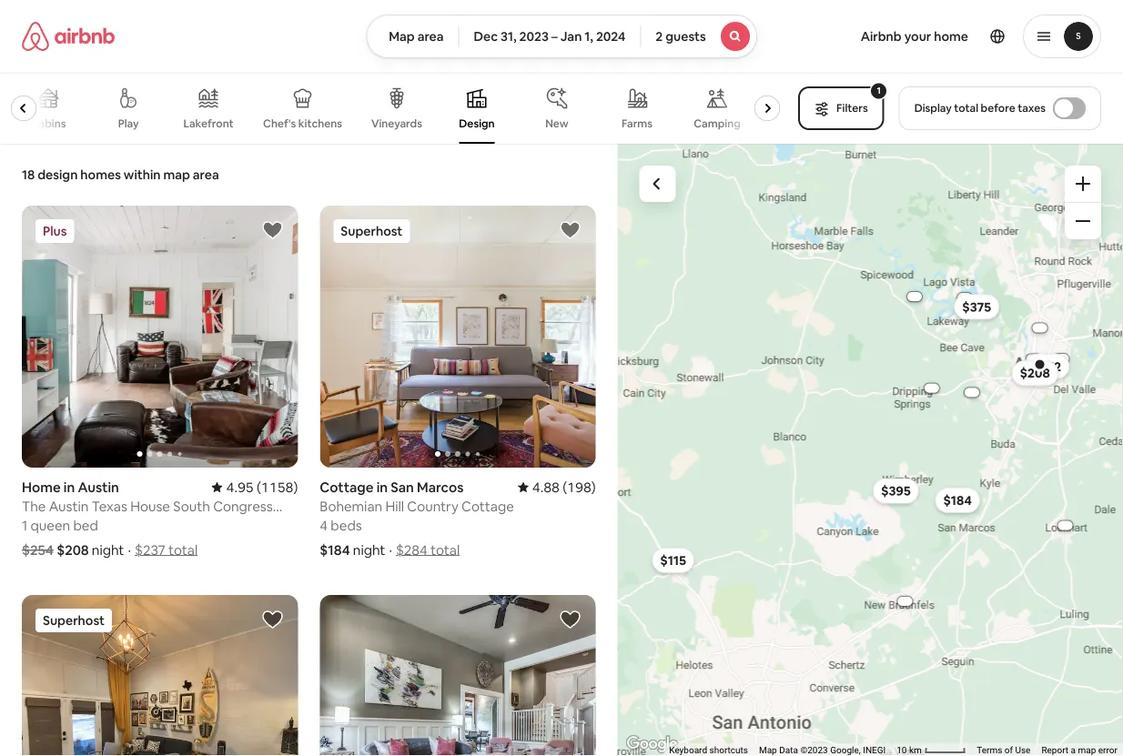 Task type: vqa. For each thing, say whether or not it's contained in the screenshot.
3rd Add to wishlist icon
no



Task type: locate. For each thing, give the bounding box(es) containing it.
keyboard
[[668, 745, 706, 756]]

map right "a"
[[1079, 745, 1097, 756]]

map for map data ©2023 google, inegi
[[758, 745, 776, 756]]

1 vertical spatial add to wishlist: home in austin image
[[262, 609, 284, 631]]

$184
[[949, 495, 977, 512], [320, 542, 350, 559]]

1 inside 1 queen bed $254 $208 night · $237 total
[[22, 517, 28, 535]]

$184 inside $184 $375
[[949, 495, 977, 512]]

keyboard shortcuts button
[[668, 745, 747, 757]]

in inside cottage in san marcos bohemian hill country cottage 4 beds $184 night · $284 total
[[377, 479, 388, 496]]

1 horizontal spatial map
[[758, 745, 776, 756]]

0 horizontal spatial total
[[169, 542, 198, 559]]

–
[[552, 28, 558, 45]]

area inside button
[[418, 28, 444, 45]]

total inside 1 queen bed $254 $208 night · $237 total
[[169, 542, 198, 559]]

0 vertical spatial area
[[418, 28, 444, 45]]

1 vertical spatial cottage
[[462, 498, 514, 516]]

dec
[[474, 28, 498, 45]]

1 night from the left
[[92, 542, 124, 559]]

inegi
[[862, 745, 885, 756]]

$115 button
[[642, 554, 685, 579]]

0 horizontal spatial area
[[193, 167, 219, 183]]

terms
[[978, 745, 1003, 756]]

©2023
[[799, 745, 827, 756]]

in left "san"
[[377, 479, 388, 496]]

in right the home
[[64, 479, 75, 496]]

report a map error
[[1042, 745, 1118, 756]]

$208 inside 1 queen bed $254 $208 night · $237 total
[[57, 542, 89, 559]]

0 horizontal spatial in
[[64, 479, 75, 496]]

guests
[[666, 28, 706, 45]]

2 · from the left
[[389, 542, 392, 559]]

1 down airbnb
[[877, 85, 881, 97]]

map area
[[389, 28, 444, 45]]

None search field
[[366, 15, 757, 58]]

1 vertical spatial $184
[[320, 542, 350, 559]]

$237
[[135, 542, 166, 559]]

0 horizontal spatial cottage
[[320, 479, 374, 496]]

cottage down marcos
[[462, 498, 514, 516]]

1 vertical spatial 1
[[22, 517, 28, 535]]

1 horizontal spatial map
[[1079, 745, 1097, 756]]

dec 31, 2023 – jan 1, 2024
[[474, 28, 626, 45]]

0 vertical spatial $208
[[1029, 361, 1060, 378]]

total
[[955, 101, 979, 115], [169, 542, 198, 559], [431, 542, 460, 559]]

$184 down '4'
[[320, 542, 350, 559]]

0 horizontal spatial map
[[389, 28, 415, 45]]

1 queen bed $254 $208 night · $237 total
[[22, 517, 198, 559]]

4.88 out of 5 average rating,  198 reviews image
[[518, 479, 596, 496]]

0 horizontal spatial night
[[92, 542, 124, 559]]

home in austin
[[22, 479, 119, 496]]

total right $284
[[431, 542, 460, 559]]

profile element
[[779, 0, 1102, 73]]

map area button
[[366, 15, 459, 58]]

map right within
[[163, 167, 190, 183]]

0 horizontal spatial 1
[[22, 517, 28, 535]]

0 vertical spatial add to wishlist: home in austin image
[[262, 219, 284, 241]]

0 vertical spatial map
[[163, 167, 190, 183]]

map inside map area button
[[389, 28, 415, 45]]

$284 total button
[[396, 542, 460, 559]]

group containing cabins
[[0, 73, 788, 144]]

0 horizontal spatial $184
[[320, 542, 350, 559]]

$208
[[1029, 361, 1060, 378], [57, 542, 89, 559]]

play
[[118, 117, 139, 131]]

cottage up bohemian
[[320, 479, 374, 496]]

1 horizontal spatial in
[[377, 479, 388, 496]]

1 horizontal spatial $208
[[1029, 361, 1060, 378]]

0 vertical spatial cottage
[[320, 479, 374, 496]]

1 left queen
[[22, 517, 28, 535]]

total right "$237"
[[169, 542, 198, 559]]

1 horizontal spatial ·
[[389, 542, 392, 559]]

$237 total button
[[135, 542, 198, 559]]

cabins
[[31, 117, 66, 131]]

31,
[[501, 28, 517, 45]]

error
[[1099, 745, 1118, 756]]

group
[[0, 73, 788, 144], [22, 206, 298, 468], [320, 206, 596, 468], [22, 596, 298, 757], [320, 596, 596, 757]]

jan
[[561, 28, 582, 45]]

1 for 1 queen bed $254 $208 night · $237 total
[[22, 517, 28, 535]]

report a map error link
[[1042, 745, 1118, 756]]

1 · from the left
[[128, 542, 131, 559]]

kitchens
[[299, 117, 342, 131]]

display total before taxes button
[[899, 87, 1102, 130]]

in
[[64, 479, 75, 496], [377, 479, 388, 496]]

map left dec
[[389, 28, 415, 45]]

a
[[1072, 745, 1077, 756]]

$375
[[969, 291, 998, 308]]

0 vertical spatial $184
[[949, 495, 977, 512]]

0 vertical spatial 1
[[877, 85, 881, 97]]

night down beds at the bottom left of the page
[[353, 542, 386, 559]]

within
[[124, 167, 161, 183]]

0 vertical spatial map
[[389, 28, 415, 45]]

1 horizontal spatial night
[[353, 542, 386, 559]]

·
[[128, 542, 131, 559], [389, 542, 392, 559]]

1 vertical spatial map
[[1079, 745, 1097, 756]]

night
[[92, 542, 124, 559], [353, 542, 386, 559]]

report
[[1042, 745, 1069, 756]]

area down lakefront
[[193, 167, 219, 183]]

chef's kitchens
[[263, 117, 342, 131]]

1 vertical spatial area
[[193, 167, 219, 183]]

1 horizontal spatial total
[[431, 542, 460, 559]]

map left data
[[758, 745, 776, 756]]

design
[[459, 117, 495, 131]]

shortcuts
[[708, 745, 747, 756]]

night down 'bed'
[[92, 542, 124, 559]]

of
[[1005, 745, 1014, 756]]

0 horizontal spatial ·
[[128, 542, 131, 559]]

· left $284
[[389, 542, 392, 559]]

1 horizontal spatial 1
[[877, 85, 881, 97]]

1 in from the left
[[64, 479, 75, 496]]

0 horizontal spatial map
[[163, 167, 190, 183]]

in for cottage
[[377, 479, 388, 496]]

2 in from the left
[[377, 479, 388, 496]]

area
[[418, 28, 444, 45], [193, 167, 219, 183]]

· left "$237"
[[128, 542, 131, 559]]

1 horizontal spatial area
[[418, 28, 444, 45]]

1 vertical spatial $208
[[57, 542, 89, 559]]

4.88
[[533, 479, 560, 496]]

add to wishlist: home in austin image
[[262, 219, 284, 241], [262, 609, 284, 631]]

1
[[877, 85, 881, 97], [22, 517, 28, 535]]

hill
[[386, 498, 404, 516]]

2 night from the left
[[353, 542, 386, 559]]

total left before
[[955, 101, 979, 115]]

0 horizontal spatial $208
[[57, 542, 89, 559]]

10
[[896, 745, 906, 756]]

· inside 1 queen bed $254 $208 night · $237 total
[[128, 542, 131, 559]]

map
[[389, 28, 415, 45], [758, 745, 776, 756]]

1 vertical spatial map
[[758, 745, 776, 756]]

area left dec
[[418, 28, 444, 45]]

2 horizontal spatial total
[[955, 101, 979, 115]]

$184 right $395 button
[[949, 495, 977, 512]]

cottage
[[320, 479, 374, 496], [462, 498, 514, 516]]

terms of use
[[978, 745, 1031, 756]]

2
[[656, 28, 663, 45]]

1 horizontal spatial $184
[[949, 495, 977, 512]]



Task type: describe. For each thing, give the bounding box(es) containing it.
display
[[915, 101, 952, 115]]

10 km button
[[890, 744, 972, 757]]

add to wishlist: room in boerne image
[[560, 609, 582, 631]]

$395 button
[[875, 481, 921, 506]]

vineyards
[[372, 117, 422, 131]]

night inside cottage in san marcos bohemian hill country cottage 4 beds $184 night · $284 total
[[353, 542, 386, 559]]

(198)
[[563, 479, 596, 496]]

18 design homes within map area
[[22, 167, 219, 183]]

2024
[[596, 28, 626, 45]]

4.95 (1158)
[[226, 479, 298, 496]]

4
[[320, 517, 328, 535]]

san
[[391, 479, 414, 496]]

2 add to wishlist: home in austin image from the top
[[262, 609, 284, 631]]

map for map area
[[389, 28, 415, 45]]

4.95
[[226, 479, 254, 496]]

airbnb your home link
[[850, 17, 980, 56]]

dec 31, 2023 – jan 1, 2024 button
[[459, 15, 641, 58]]

taxes
[[1018, 101, 1046, 115]]

night inside 1 queen bed $254 $208 night · $237 total
[[92, 542, 124, 559]]

google,
[[829, 745, 860, 756]]

· inside cottage in san marcos bohemian hill country cottage 4 beds $184 night · $284 total
[[389, 542, 392, 559]]

10 km
[[896, 745, 923, 756]]

chef's
[[263, 117, 296, 131]]

map data ©2023 google, inegi
[[758, 745, 885, 756]]

$184 button
[[941, 491, 986, 516]]

$184 $375
[[949, 291, 998, 512]]

camping
[[694, 117, 741, 131]]

before
[[981, 101, 1016, 115]]

$115
[[651, 559, 677, 575]]

home
[[22, 479, 61, 496]]

$372
[[1042, 354, 1072, 371]]

18
[[22, 167, 35, 183]]

in for home
[[64, 479, 75, 496]]

$375 button
[[961, 287, 1006, 312]]

farms
[[622, 117, 653, 131]]

filters
[[837, 101, 868, 115]]

beds
[[331, 517, 362, 535]]

bohemian
[[320, 498, 383, 516]]

data
[[778, 745, 797, 756]]

total inside 'button'
[[955, 101, 979, 115]]

austin
[[78, 479, 119, 496]]

total inside cottage in san marcos bohemian hill country cottage 4 beds $184 night · $284 total
[[431, 542, 460, 559]]

$372 button
[[1034, 350, 1080, 375]]

homes
[[80, 167, 121, 183]]

2023
[[520, 28, 549, 45]]

$2,099 button
[[960, 385, 996, 394]]

bed
[[73, 517, 98, 535]]

your
[[905, 28, 932, 45]]

country
[[407, 498, 459, 516]]

display total before taxes
[[915, 101, 1046, 115]]

new
[[546, 117, 569, 131]]

4.95 out of 5 average rating,  1158 reviews image
[[212, 479, 298, 496]]

design
[[38, 167, 78, 183]]

$2,099
[[970, 387, 986, 393]]

terms of use link
[[978, 745, 1031, 756]]

$395
[[883, 485, 913, 502]]

(1158)
[[257, 479, 298, 496]]

airbnb your home
[[861, 28, 969, 45]]

add to wishlist: cottage in san marcos image
[[560, 219, 582, 241]]

lakefront
[[184, 117, 234, 131]]

marcos
[[417, 479, 464, 496]]

zoom in image
[[1076, 177, 1091, 191]]

1,
[[585, 28, 594, 45]]

2 guests
[[656, 28, 706, 45]]

filters button
[[799, 87, 885, 130]]

queen
[[31, 517, 70, 535]]

1 horizontal spatial cottage
[[462, 498, 514, 516]]

1 for 1
[[877, 85, 881, 97]]

use
[[1016, 745, 1031, 756]]

google image
[[623, 733, 683, 757]]

cottage in san marcos bohemian hill country cottage 4 beds $184 night · $284 total
[[320, 479, 514, 559]]

$254
[[22, 542, 54, 559]]

zoom out image
[[1076, 214, 1091, 229]]

1 add to wishlist: home in austin image from the top
[[262, 219, 284, 241]]

$284
[[396, 542, 428, 559]]

$184 inside cottage in san marcos bohemian hill country cottage 4 beds $184 night · $284 total
[[320, 542, 350, 559]]

home
[[935, 28, 969, 45]]

$208 button
[[1021, 357, 1068, 382]]

none search field containing map area
[[366, 15, 757, 58]]

2 guests button
[[641, 15, 757, 58]]

$208 inside button
[[1029, 361, 1060, 378]]

km
[[908, 745, 921, 756]]

airbnb
[[861, 28, 902, 45]]

google map
showing 20 stays. region
[[618, 144, 1124, 757]]

4.88 (198)
[[533, 479, 596, 496]]

keyboard shortcuts
[[668, 745, 747, 756]]



